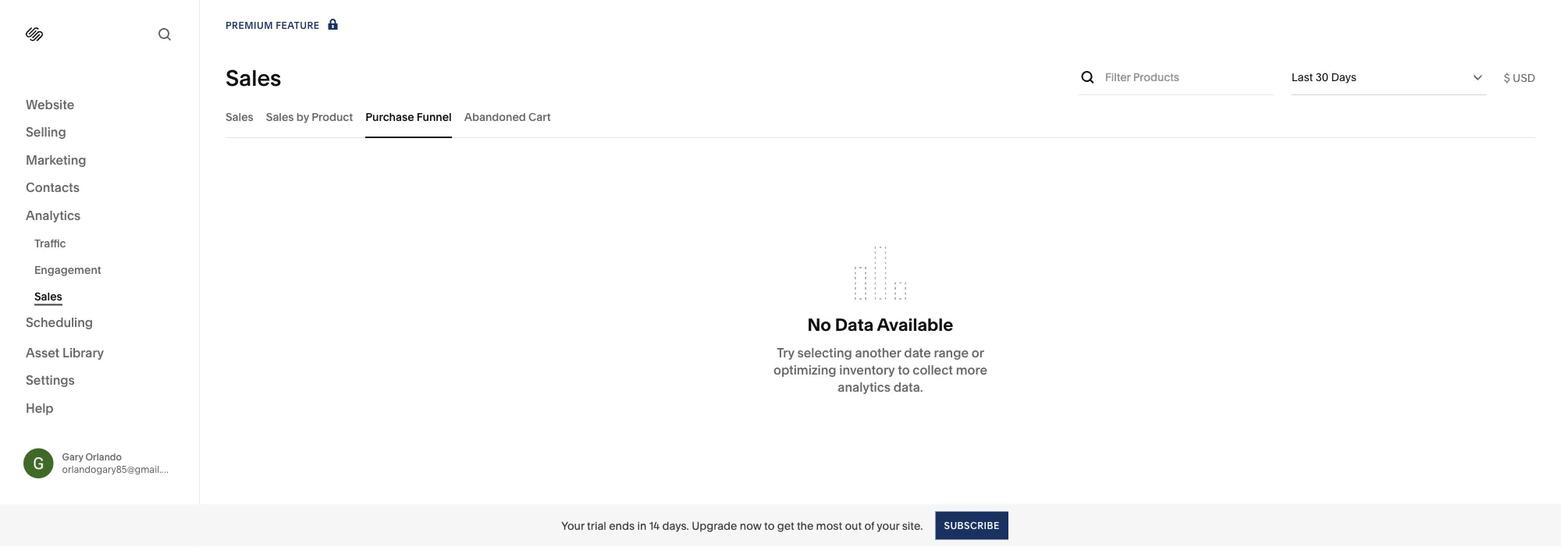 Task type: describe. For each thing, give the bounding box(es) containing it.
abandoned cart button
[[464, 95, 551, 138]]

analytics
[[26, 208, 81, 223]]

feature
[[276, 20, 320, 31]]

date
[[905, 345, 931, 360]]

sales link
[[34, 283, 182, 310]]

purchase
[[366, 110, 414, 123]]

sales by product button
[[266, 95, 353, 138]]

premium feature
[[226, 20, 320, 31]]

last 30 days button
[[1292, 60, 1487, 94]]

your
[[877, 519, 900, 533]]

trial
[[587, 519, 607, 533]]

purchase funnel button
[[366, 95, 452, 138]]

traffic link
[[34, 230, 182, 257]]

most
[[817, 519, 843, 533]]

collect
[[913, 362, 953, 378]]

data
[[835, 314, 874, 335]]

site.
[[903, 519, 923, 533]]

scheduling
[[26, 315, 93, 330]]

settings
[[26, 373, 75, 388]]

website link
[[26, 96, 173, 114]]

traffic
[[34, 237, 66, 250]]

upgrade
[[692, 519, 738, 533]]

sales by product
[[266, 110, 353, 123]]

or
[[972, 345, 985, 360]]

library
[[62, 345, 104, 360]]

$
[[1505, 71, 1511, 84]]

data.
[[894, 380, 924, 395]]

get
[[778, 519, 795, 533]]

no
[[808, 314, 832, 335]]

engagement
[[34, 263, 101, 276]]

range
[[934, 345, 969, 360]]

subscribe
[[945, 520, 1000, 531]]

of
[[865, 519, 875, 533]]

inventory
[[840, 362, 895, 378]]

last 30 days
[[1292, 71, 1357, 84]]

asset library link
[[26, 344, 173, 363]]

contacts
[[26, 180, 80, 195]]

gary orlando orlandogary85@gmail.com
[[62, 452, 181, 475]]

subscribe button
[[936, 512, 1009, 540]]

sales button
[[226, 95, 254, 138]]

30
[[1316, 71, 1329, 84]]

last
[[1292, 71, 1314, 84]]

more
[[956, 362, 988, 378]]

asset library
[[26, 345, 104, 360]]

days
[[1332, 71, 1357, 84]]

your
[[562, 519, 585, 533]]

now
[[740, 519, 762, 533]]

funnel
[[417, 110, 452, 123]]



Task type: vqa. For each thing, say whether or not it's contained in the screenshot.
that
no



Task type: locate. For each thing, give the bounding box(es) containing it.
no data available
[[808, 314, 954, 335]]

abandoned
[[464, 110, 526, 123]]

marketing
[[26, 152, 86, 168]]

gary
[[62, 452, 83, 463]]

selecting
[[798, 345, 853, 360]]

ends
[[609, 519, 635, 533]]

engagement link
[[34, 257, 182, 283]]

to for inventory
[[898, 362, 910, 378]]

analytics
[[838, 380, 891, 395]]

14
[[649, 519, 660, 533]]

to for now
[[765, 519, 775, 533]]

out
[[845, 519, 862, 533]]

orlando
[[85, 452, 122, 463]]

to inside the try selecting another date range or optimizing inventory to collect more analytics data.
[[898, 362, 910, 378]]

$ usd
[[1505, 71, 1536, 84]]

0 vertical spatial to
[[898, 362, 910, 378]]

product
[[312, 110, 353, 123]]

selling
[[26, 125, 66, 140]]

Filter Products field
[[1106, 69, 1275, 86]]

help link
[[26, 400, 54, 417]]

abandoned cart
[[464, 110, 551, 123]]

available
[[877, 314, 954, 335]]

in
[[638, 519, 647, 533]]

the
[[797, 519, 814, 533]]

days.
[[663, 519, 689, 533]]

premium feature button
[[226, 17, 342, 34]]

tab list
[[226, 95, 1536, 138]]

usd
[[1513, 71, 1536, 84]]

try
[[777, 345, 795, 360]]

marketing link
[[26, 152, 173, 170]]

try selecting another date range or optimizing inventory to collect more analytics data.
[[774, 345, 988, 395]]

contacts link
[[26, 179, 173, 198]]

to
[[898, 362, 910, 378], [765, 519, 775, 533]]

0 horizontal spatial to
[[765, 519, 775, 533]]

orlandogary85@gmail.com
[[62, 464, 181, 475]]

help
[[26, 401, 54, 416]]

analytics link
[[26, 207, 173, 225]]

1 vertical spatial to
[[765, 519, 775, 533]]

scheduling link
[[26, 314, 173, 333]]

purchase funnel
[[366, 110, 452, 123]]

to up the 'data.'
[[898, 362, 910, 378]]

asset
[[26, 345, 60, 360]]

website
[[26, 97, 74, 112]]

another
[[856, 345, 902, 360]]

settings link
[[26, 372, 173, 390]]

1 horizontal spatial to
[[898, 362, 910, 378]]

sales
[[226, 64, 282, 91], [226, 110, 254, 123], [266, 110, 294, 123], [34, 290, 62, 303]]

by
[[297, 110, 309, 123]]

tab list containing sales
[[226, 95, 1536, 138]]

your trial ends in 14 days. upgrade now to get the most out of your site.
[[562, 519, 923, 533]]

cart
[[529, 110, 551, 123]]

optimizing
[[774, 362, 837, 378]]

sales inside button
[[266, 110, 294, 123]]

to left get
[[765, 519, 775, 533]]

selling link
[[26, 124, 173, 142]]

premium
[[226, 20, 273, 31]]



